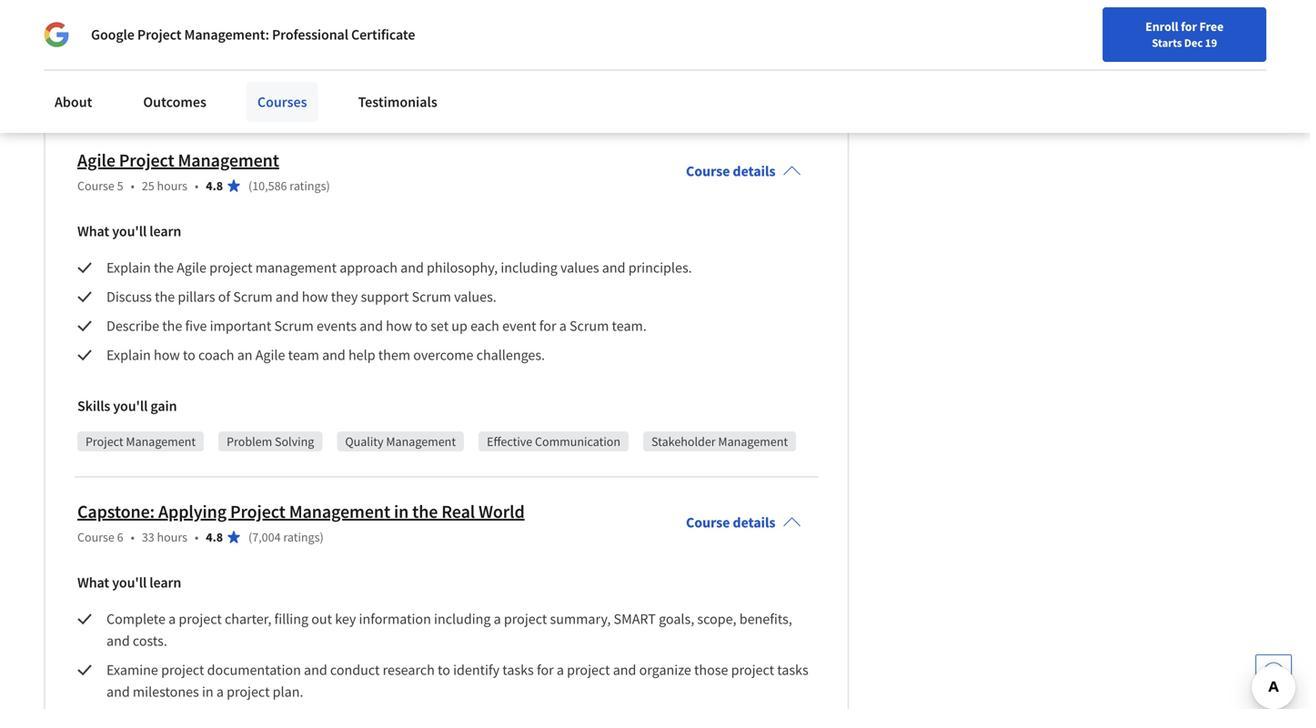 Task type: vqa. For each thing, say whether or not it's contained in the screenshot.
plan.
yes



Task type: describe. For each thing, give the bounding box(es) containing it.
enroll
[[1146, 18, 1179, 35]]

challenges.
[[477, 346, 545, 364]]

management for stakeholder management
[[718, 433, 788, 450]]

project up 25
[[119, 149, 174, 172]]

information
[[359, 610, 431, 628]]

19
[[1206, 35, 1218, 50]]

discuss
[[106, 288, 152, 306]]

agile management
[[86, 82, 184, 98]]

scrum down discuss the pillars of scrum and how they support scrum values.
[[274, 317, 314, 335]]

4.8 for management
[[206, 178, 223, 194]]

agile project management
[[77, 149, 279, 172]]

33
[[142, 529, 154, 545]]

course details button for agile project management
[[672, 137, 816, 206]]

project down skills
[[86, 433, 123, 450]]

scrum right coaching
[[414, 82, 449, 98]]

including for a
[[434, 610, 491, 628]]

hours for applying
[[157, 529, 188, 545]]

gain
[[151, 397, 177, 415]]

describe
[[106, 317, 159, 335]]

principles.
[[629, 259, 692, 277]]

free
[[1200, 18, 1224, 35]]

they
[[331, 288, 358, 306]]

solving for coaching
[[263, 82, 302, 98]]

agile up pillars
[[177, 259, 207, 277]]

management for project management
[[126, 433, 196, 450]]

( for management
[[248, 178, 252, 194]]

7,004
[[252, 529, 281, 545]]

coaching
[[333, 82, 383, 98]]

up
[[452, 317, 468, 335]]

out
[[311, 610, 332, 628]]

key
[[335, 610, 356, 628]]

professional
[[272, 25, 349, 44]]

certificate
[[351, 25, 415, 44]]

benefits,
[[740, 610, 793, 628]]

course 6 • 33 hours •
[[77, 529, 199, 545]]

25
[[142, 178, 154, 194]]

management up 10,586 on the top left of page
[[178, 149, 279, 172]]

milestones
[[133, 683, 199, 701]]

help center image
[[1263, 662, 1285, 684]]

dec
[[1185, 35, 1203, 50]]

capstone: applying project management in the real world link
[[77, 500, 525, 523]]

complete a project charter, filling out key information including a project summary, smart goals, scope, benefits, and costs.
[[106, 610, 795, 650]]

what you'll learn for explain
[[77, 222, 181, 240]]

summary,
[[550, 610, 611, 628]]

the for discuss
[[155, 288, 175, 306]]

problem for project management
[[227, 433, 272, 450]]

problem solving for agile management
[[215, 82, 302, 98]]

scope,
[[698, 610, 737, 628]]

1 vertical spatial how
[[386, 317, 412, 335]]

and up help
[[360, 317, 383, 335]]

enroll for free starts dec 19
[[1146, 18, 1224, 50]]

support
[[361, 288, 409, 306]]

philosophy,
[[427, 259, 498, 277]]

explain how to coach an agile team and help them overcome challenges.
[[106, 346, 545, 364]]

what for complete a project charter, filling out key information including a project summary, smart goals, scope, benefits, and costs.
[[77, 574, 109, 592]]

course details for agile project management
[[686, 162, 776, 180]]

a down summary,
[[557, 661, 564, 679]]

courses
[[257, 93, 307, 111]]

applying
[[158, 500, 227, 523]]

real
[[442, 500, 475, 523]]

details for capstone: applying project management in the real world
[[733, 514, 776, 532]]

coach
[[198, 346, 234, 364]]

agile project management link
[[77, 149, 279, 172]]

1 tasks from the left
[[503, 661, 534, 679]]

• right 6
[[131, 529, 135, 545]]

) for project
[[320, 529, 324, 545]]

project right 'google'
[[137, 25, 182, 44]]

for inside examine project documentation and conduct research to identify tasks for a project and organize those project tasks and milestones in a project plan.
[[537, 661, 554, 679]]

courses link
[[247, 82, 318, 122]]

five
[[185, 317, 207, 335]]

( 7,004 ratings )
[[248, 529, 324, 545]]

an
[[237, 346, 253, 364]]

coursera image
[[22, 15, 137, 44]]

explain the agile project management approach and philosophy, including values and principles.
[[106, 259, 692, 277]]

describe the five important scrum events and how to set up each event for a scrum team.
[[106, 317, 647, 335]]

world
[[479, 500, 525, 523]]

quality management
[[345, 433, 456, 450]]

5
[[117, 178, 123, 194]]

stakeholder management
[[652, 433, 788, 450]]

in inside examine project documentation and conduct research to identify tasks for a project and organize those project tasks and milestones in a project plan.
[[202, 683, 214, 701]]

including for values
[[501, 259, 558, 277]]

and left conduct
[[304, 661, 327, 679]]

identify
[[453, 661, 500, 679]]

explain for explain how to coach an agile team and help them overcome challenges.
[[106, 346, 151, 364]]

pillars
[[178, 288, 215, 306]]

about link
[[44, 82, 103, 122]]

team
[[288, 346, 319, 364]]

google image
[[44, 22, 69, 47]]

testimonials
[[358, 93, 438, 111]]

( for project
[[248, 529, 252, 545]]

ratings for management
[[290, 178, 326, 194]]

plan.
[[273, 683, 303, 701]]

filling
[[274, 610, 309, 628]]

of
[[218, 288, 230, 306]]

smart
[[614, 610, 656, 628]]

2 vertical spatial how
[[154, 346, 180, 364]]

events
[[317, 317, 357, 335]]

approach
[[340, 259, 398, 277]]

team.
[[612, 317, 647, 335]]

• right the 5
[[131, 178, 135, 194]]

0 vertical spatial how
[[302, 288, 328, 306]]

project down documentation
[[227, 683, 270, 701]]

capstone: applying project management in the real world
[[77, 500, 525, 523]]

effective
[[487, 433, 533, 450]]

1 vertical spatial for
[[540, 317, 557, 335]]

problem solving for project management
[[227, 433, 314, 450]]

values
[[561, 259, 599, 277]]

and down management
[[276, 288, 299, 306]]

examine project documentation and conduct research to identify tasks for a project and organize those project tasks and milestones in a project plan.
[[106, 661, 812, 701]]

course details button for capstone: applying project management in the real world
[[672, 488, 816, 557]]

0 vertical spatial to
[[415, 317, 428, 335]]

for inside enroll for free starts dec 19
[[1181, 18, 1197, 35]]

and left help
[[322, 346, 346, 364]]

to inside examine project documentation and conduct research to identify tasks for a project and organize those project tasks and milestones in a project plan.
[[438, 661, 450, 679]]

what you'll learn for complete
[[77, 574, 181, 592]]



Task type: locate. For each thing, give the bounding box(es) containing it.
the left five
[[162, 317, 182, 335]]

solving
[[263, 82, 302, 98], [275, 433, 314, 450]]

and left organize
[[613, 661, 637, 679]]

1 vertical spatial learn
[[150, 574, 181, 592]]

( down capstone: applying project management in the real world
[[248, 529, 252, 545]]

complete
[[106, 610, 166, 628]]

solving down professional
[[263, 82, 302, 98]]

learn for a
[[150, 574, 181, 592]]

you'll left gain
[[113, 397, 148, 415]]

project up milestones
[[161, 661, 204, 679]]

problem solving down google project management: professional certificate
[[215, 82, 302, 98]]

explain up the discuss
[[106, 259, 151, 277]]

problem down an
[[227, 433, 272, 450]]

0 horizontal spatial including
[[434, 610, 491, 628]]

1 vertical spatial (
[[248, 529, 252, 545]]

) right 10,586 on the top left of page
[[326, 178, 330, 194]]

2 horizontal spatial to
[[438, 661, 450, 679]]

0 vertical spatial you'll
[[112, 222, 147, 240]]

hours right 25
[[157, 178, 188, 194]]

agile up "course 5 • 25 hours •"
[[77, 149, 115, 172]]

starts
[[1152, 35, 1182, 50]]

for right event
[[540, 317, 557, 335]]

1 what from the top
[[77, 222, 109, 240]]

how down the describe
[[154, 346, 180, 364]]

project left charter,
[[179, 610, 222, 628]]

2 what from the top
[[77, 574, 109, 592]]

problem solving up capstone: applying project management in the real world link
[[227, 433, 314, 450]]

and down complete
[[106, 632, 130, 650]]

event
[[502, 317, 537, 335]]

outcomes link
[[132, 82, 217, 122]]

2 vertical spatial to
[[438, 661, 450, 679]]

a down documentation
[[216, 683, 224, 701]]

for down summary,
[[537, 661, 554, 679]]

scrum left team.
[[570, 317, 609, 335]]

0 vertical spatial problem
[[215, 82, 261, 98]]

2 4.8 from the top
[[206, 529, 223, 545]]

0 vertical spatial in
[[394, 500, 409, 523]]

1 vertical spatial course details button
[[672, 488, 816, 557]]

1 4.8 from the top
[[206, 178, 223, 194]]

the left pillars
[[155, 288, 175, 306]]

0 vertical spatial what you'll learn
[[77, 222, 181, 240]]

you'll for complete
[[112, 574, 147, 592]]

1 vertical spatial solving
[[275, 433, 314, 450]]

for
[[1181, 18, 1197, 35], [540, 317, 557, 335], [537, 661, 554, 679]]

1 horizontal spatial including
[[501, 259, 558, 277]]

including inside complete a project charter, filling out key information including a project summary, smart goals, scope, benefits, and costs.
[[434, 610, 491, 628]]

and down examine at the bottom left
[[106, 683, 130, 701]]

project right those
[[731, 661, 775, 679]]

and
[[401, 259, 424, 277], [602, 259, 626, 277], [276, 288, 299, 306], [360, 317, 383, 335], [322, 346, 346, 364], [106, 632, 130, 650], [304, 661, 327, 679], [613, 661, 637, 679], [106, 683, 130, 701]]

for up the dec
[[1181, 18, 1197, 35]]

4.8 down agile project management link
[[206, 178, 223, 194]]

1 course details button from the top
[[672, 137, 816, 206]]

scrum up set at the top left of page
[[412, 288, 451, 306]]

what for explain the agile project management approach and philosophy, including values and principles.
[[77, 222, 109, 240]]

course details
[[686, 162, 776, 180], [686, 514, 776, 532]]

them
[[378, 346, 411, 364]]

solving for quality management
[[275, 433, 314, 450]]

stakeholder
[[652, 433, 716, 450]]

1 vertical spatial ratings
[[283, 529, 320, 545]]

) down capstone: applying project management in the real world link
[[320, 529, 324, 545]]

management:
[[184, 25, 269, 44]]

0 horizontal spatial how
[[154, 346, 180, 364]]

what you'll learn down "course 5 • 25 hours •"
[[77, 222, 181, 240]]

2 course details button from the top
[[672, 488, 816, 557]]

costs.
[[133, 632, 167, 650]]

hours for project
[[157, 178, 188, 194]]

research
[[383, 661, 435, 679]]

those
[[694, 661, 729, 679]]

0 horizontal spatial )
[[320, 529, 324, 545]]

values.
[[454, 288, 497, 306]]

0 vertical spatial (
[[248, 178, 252, 194]]

explain for explain the agile project management approach and philosophy, including values and principles.
[[106, 259, 151, 277]]

1 vertical spatial in
[[202, 683, 214, 701]]

problem
[[215, 82, 261, 98], [227, 433, 272, 450]]

2 what you'll learn from the top
[[77, 574, 181, 592]]

a right complete
[[168, 610, 176, 628]]

important
[[210, 317, 271, 335]]

and right values
[[602, 259, 626, 277]]

the for explain
[[154, 259, 174, 277]]

2 ( from the top
[[248, 529, 252, 545]]

overcome
[[413, 346, 474, 364]]

0 vertical spatial 4.8
[[206, 178, 223, 194]]

about
[[55, 93, 92, 111]]

2 vertical spatial you'll
[[112, 574, 147, 592]]

0 vertical spatial )
[[326, 178, 330, 194]]

tasks right identify
[[503, 661, 534, 679]]

how
[[302, 288, 328, 306], [386, 317, 412, 335], [154, 346, 180, 364]]

1 vertical spatial 4.8
[[206, 529, 223, 545]]

google
[[91, 25, 135, 44]]

you'll up complete
[[112, 574, 147, 592]]

and up support
[[401, 259, 424, 277]]

what you'll learn up complete
[[77, 574, 181, 592]]

what you'll learn
[[77, 222, 181, 240], [77, 574, 181, 592]]

2 tasks from the left
[[777, 661, 809, 679]]

1 vertical spatial including
[[434, 610, 491, 628]]

project down summary,
[[567, 661, 610, 679]]

( down agile project management
[[248, 178, 252, 194]]

course details button
[[672, 137, 816, 206], [672, 488, 816, 557]]

0 vertical spatial course details
[[686, 162, 776, 180]]

in
[[394, 500, 409, 523], [202, 683, 214, 701]]

1 vertical spatial what
[[77, 574, 109, 592]]

6
[[117, 529, 123, 545]]

google project management: professional certificate
[[91, 25, 415, 44]]

1 what you'll learn from the top
[[77, 222, 181, 240]]

capstone:
[[77, 500, 155, 523]]

0 horizontal spatial in
[[202, 683, 214, 701]]

1 horizontal spatial to
[[415, 317, 428, 335]]

1 vertical spatial explain
[[106, 346, 151, 364]]

1 vertical spatial )
[[320, 529, 324, 545]]

management down gain
[[126, 433, 196, 450]]

1 explain from the top
[[106, 259, 151, 277]]

course
[[686, 162, 730, 180], [77, 178, 115, 194], [686, 514, 730, 532], [77, 529, 115, 545]]

and inside complete a project charter, filling out key information including a project summary, smart goals, scope, benefits, and costs.
[[106, 632, 130, 650]]

problem down management: at the left of the page
[[215, 82, 261, 98]]

1 horizontal spatial how
[[302, 288, 328, 306]]

documentation
[[207, 661, 301, 679]]

1 vertical spatial to
[[183, 346, 196, 364]]

what up complete
[[77, 574, 109, 592]]

a up identify
[[494, 610, 501, 628]]

0 horizontal spatial tasks
[[503, 661, 534, 679]]

skills you'll gain
[[77, 397, 177, 415]]

how left 'they'
[[302, 288, 328, 306]]

project management
[[86, 433, 196, 450]]

management down 'google'
[[114, 82, 184, 98]]

1 vertical spatial hours
[[157, 529, 188, 545]]

charter,
[[225, 610, 272, 628]]

a right event
[[559, 317, 567, 335]]

management right stakeholder
[[718, 433, 788, 450]]

management for quality management
[[386, 433, 456, 450]]

to left identify
[[438, 661, 450, 679]]

) for management
[[326, 178, 330, 194]]

management
[[114, 82, 184, 98], [178, 149, 279, 172], [126, 433, 196, 450], [386, 433, 456, 450], [718, 433, 788, 450], [289, 500, 391, 523]]

2 hours from the top
[[157, 529, 188, 545]]

0 vertical spatial solving
[[263, 82, 302, 98]]

the left real
[[412, 500, 438, 523]]

examine
[[106, 661, 158, 679]]

management
[[256, 259, 337, 277]]

testimonials link
[[347, 82, 448, 122]]

effective communication
[[487, 433, 621, 450]]

hours right the 33 on the bottom left of the page
[[157, 529, 188, 545]]

1 hours from the top
[[157, 178, 188, 194]]

goals,
[[659, 610, 695, 628]]

each
[[471, 317, 500, 335]]

hours
[[157, 178, 188, 194], [157, 529, 188, 545]]

outcomes
[[143, 93, 207, 111]]

ratings right 10,586 on the top left of page
[[290, 178, 326, 194]]

4.8 down applying
[[206, 529, 223, 545]]

1 horizontal spatial )
[[326, 178, 330, 194]]

project
[[209, 259, 253, 277], [179, 610, 222, 628], [504, 610, 547, 628], [161, 661, 204, 679], [567, 661, 610, 679], [731, 661, 775, 679], [227, 683, 270, 701]]

in right milestones
[[202, 683, 214, 701]]

project up 7,004
[[230, 500, 286, 523]]

( 10,586 ratings )
[[248, 178, 330, 194]]

0 vertical spatial including
[[501, 259, 558, 277]]

explain down the describe
[[106, 346, 151, 364]]

conduct
[[330, 661, 380, 679]]

how up them at the left of page
[[386, 317, 412, 335]]

1 vertical spatial details
[[733, 514, 776, 532]]

learn for the
[[150, 222, 181, 240]]

0 vertical spatial problem solving
[[215, 82, 302, 98]]

menu item
[[981, 18, 1098, 77]]

organize
[[639, 661, 692, 679]]

solving left quality
[[275, 433, 314, 450]]

0 vertical spatial details
[[733, 162, 776, 180]]

2 learn from the top
[[150, 574, 181, 592]]

management right quality
[[386, 433, 456, 450]]

1 vertical spatial course details
[[686, 514, 776, 532]]

learn down 25
[[150, 222, 181, 240]]

learn up complete
[[150, 574, 181, 592]]

tasks
[[503, 661, 534, 679], [777, 661, 809, 679]]

you'll down "course 5 • 25 hours •"
[[112, 222, 147, 240]]

0 vertical spatial for
[[1181, 18, 1197, 35]]

(
[[248, 178, 252, 194], [248, 529, 252, 545]]

2 course details from the top
[[686, 514, 776, 532]]

details for agile project management
[[733, 162, 776, 180]]

0 vertical spatial ratings
[[290, 178, 326, 194]]

problem for agile management
[[215, 82, 261, 98]]

1 course details from the top
[[686, 162, 776, 180]]

set
[[431, 317, 449, 335]]

project left summary,
[[504, 610, 547, 628]]

1 vertical spatial what you'll learn
[[77, 574, 181, 592]]

you'll
[[112, 222, 147, 240], [113, 397, 148, 415], [112, 574, 147, 592]]

2 explain from the top
[[106, 346, 151, 364]]

10,586
[[252, 178, 287, 194]]

1 vertical spatial you'll
[[113, 397, 148, 415]]

communication
[[535, 433, 621, 450]]

what down "course 5 • 25 hours •"
[[77, 222, 109, 240]]

ratings for project
[[283, 529, 320, 545]]

4.8
[[206, 178, 223, 194], [206, 529, 223, 545]]

agile down 'google'
[[86, 82, 112, 98]]

details
[[733, 162, 776, 180], [733, 514, 776, 532]]

in left real
[[394, 500, 409, 523]]

to left coach
[[183, 346, 196, 364]]

course details for capstone: applying project management in the real world
[[686, 514, 776, 532]]

ratings down capstone: applying project management in the real world
[[283, 529, 320, 545]]

quality
[[345, 433, 384, 450]]

0 vertical spatial what
[[77, 222, 109, 240]]

explain
[[106, 259, 151, 277], [106, 346, 151, 364]]

course 5 • 25 hours •
[[77, 178, 199, 194]]

4.8 for project
[[206, 529, 223, 545]]

what
[[77, 222, 109, 240], [77, 574, 109, 592]]

you'll for explain
[[112, 222, 147, 240]]

project up of
[[209, 259, 253, 277]]

management up ( 7,004 ratings )
[[289, 500, 391, 523]]

agile
[[86, 82, 112, 98], [77, 149, 115, 172], [177, 259, 207, 277], [256, 346, 285, 364]]

1 ( from the top
[[248, 178, 252, 194]]

to left set at the top left of page
[[415, 317, 428, 335]]

0 vertical spatial course details button
[[672, 137, 816, 206]]

•
[[131, 178, 135, 194], [195, 178, 199, 194], [131, 529, 135, 545], [195, 529, 199, 545]]

None search field
[[259, 11, 560, 48]]

1 horizontal spatial tasks
[[777, 661, 809, 679]]

1 horizontal spatial in
[[394, 500, 409, 523]]

0 vertical spatial hours
[[157, 178, 188, 194]]

tasks down benefits,
[[777, 661, 809, 679]]

1 learn from the top
[[150, 222, 181, 240]]

including up identify
[[434, 610, 491, 628]]

scrum right of
[[233, 288, 273, 306]]

• down agile project management
[[195, 178, 199, 194]]

a
[[559, 317, 567, 335], [168, 610, 176, 628], [494, 610, 501, 628], [557, 661, 564, 679], [216, 683, 224, 701]]

1 vertical spatial problem solving
[[227, 433, 314, 450]]

1 details from the top
[[733, 162, 776, 180]]

ratings
[[290, 178, 326, 194], [283, 529, 320, 545]]

)
[[326, 178, 330, 194], [320, 529, 324, 545]]

0 vertical spatial learn
[[150, 222, 181, 240]]

management for agile management
[[114, 82, 184, 98]]

2 vertical spatial for
[[537, 661, 554, 679]]

0 vertical spatial explain
[[106, 259, 151, 277]]

including left values
[[501, 259, 558, 277]]

the up the describe
[[154, 259, 174, 277]]

0 horizontal spatial to
[[183, 346, 196, 364]]

help
[[349, 346, 376, 364]]

1 vertical spatial problem
[[227, 433, 272, 450]]

the for describe
[[162, 317, 182, 335]]

• down applying
[[195, 529, 199, 545]]

2 horizontal spatial how
[[386, 317, 412, 335]]

discuss the pillars of scrum and how they support scrum values.
[[106, 288, 497, 306]]

2 details from the top
[[733, 514, 776, 532]]

skills
[[77, 397, 110, 415]]

agile right an
[[256, 346, 285, 364]]



